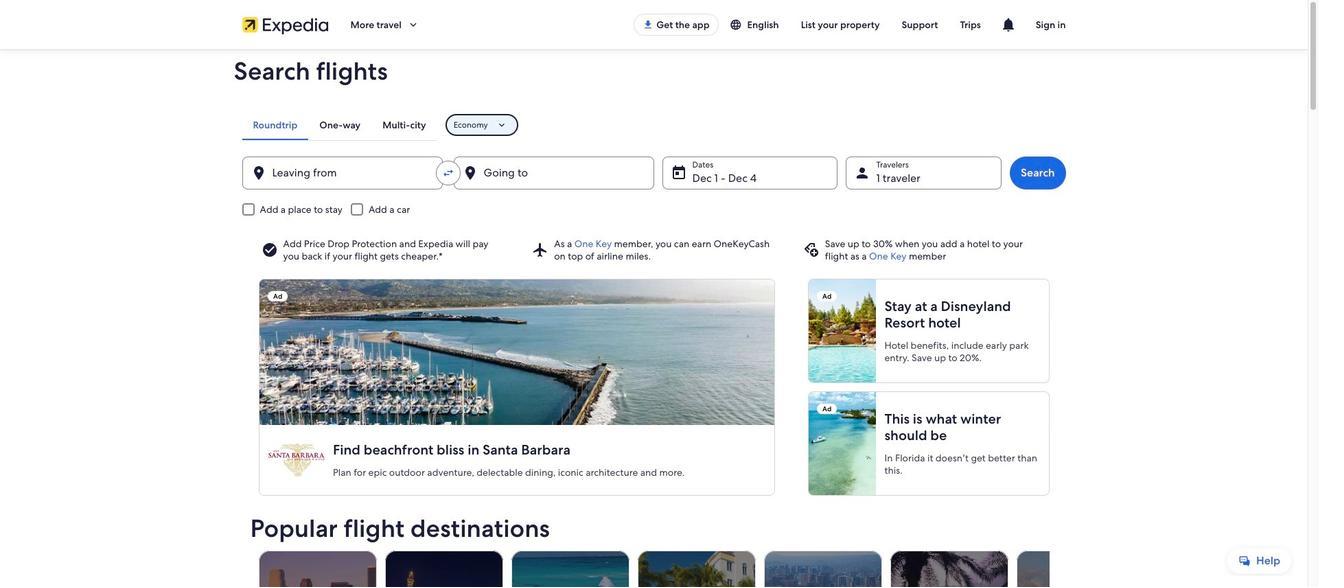 Task type: vqa. For each thing, say whether or not it's contained in the screenshot.
Miami Flights image
yes



Task type: locate. For each thing, give the bounding box(es) containing it.
popular flight destinations region
[[242, 515, 1135, 587]]

tab list
[[242, 110, 437, 140]]

main content
[[0, 49, 1308, 587]]

honolulu flights image
[[764, 551, 882, 587]]

more travel image
[[407, 19, 420, 31]]

expedia logo image
[[242, 15, 329, 34]]



Task type: describe. For each thing, give the bounding box(es) containing it.
cancun flights image
[[511, 551, 629, 587]]

small image
[[730, 19, 748, 31]]

download the app button image
[[643, 19, 654, 30]]

las vegas flights image
[[385, 551, 503, 587]]

communication center icon image
[[1001, 16, 1017, 33]]

miami flights image
[[638, 551, 756, 587]]

swap origin and destination values image
[[442, 167, 454, 179]]

new york flights image
[[1017, 551, 1135, 587]]

los angeles flights image
[[259, 551, 377, 587]]

orlando flights image
[[890, 551, 1009, 587]]



